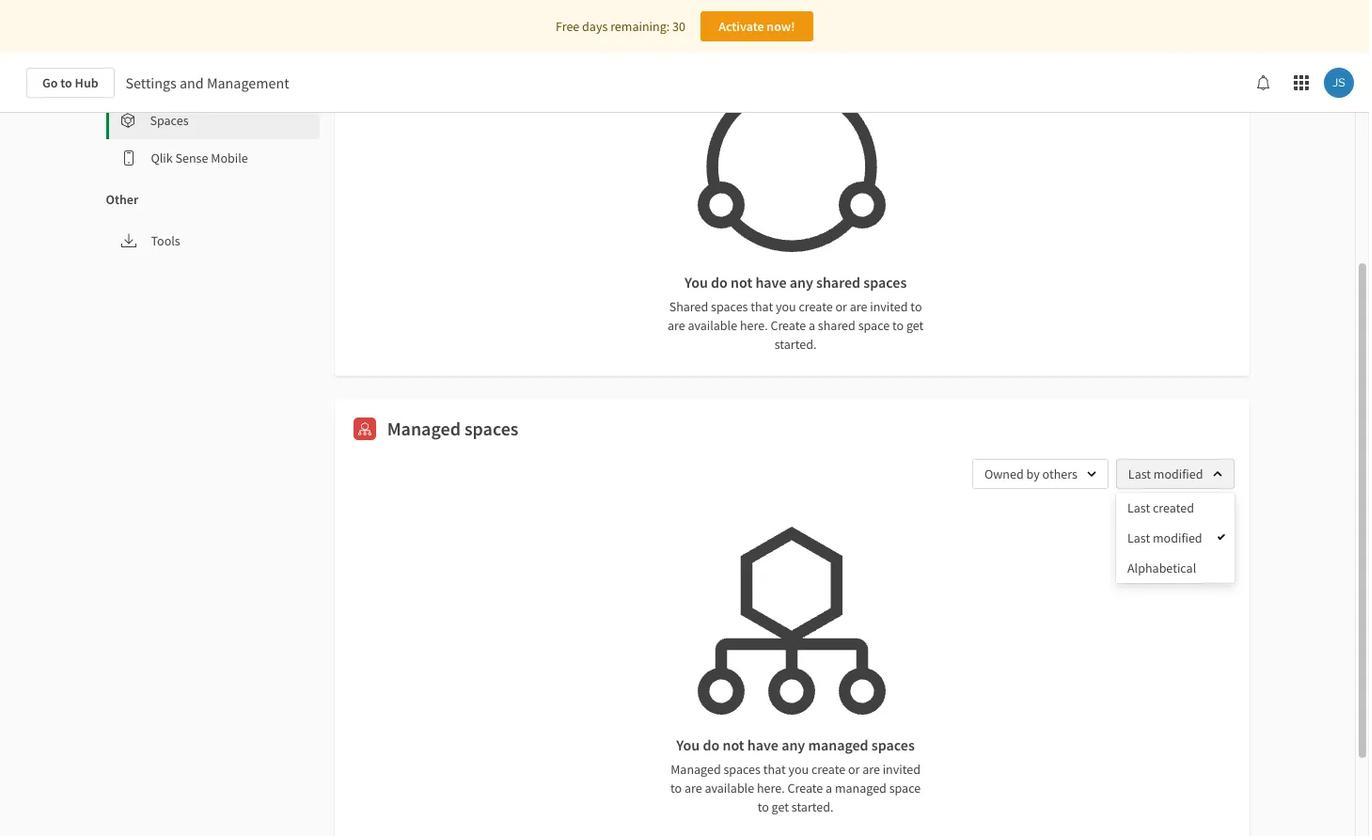 Task type: describe. For each thing, give the bounding box(es) containing it.
invited for you do not have any shared spaces
[[870, 298, 908, 315]]

have for managed
[[748, 735, 779, 754]]

last created
[[1128, 499, 1194, 516]]

remaining:
[[611, 18, 670, 35]]

create for shared
[[799, 298, 833, 315]]

now!
[[767, 18, 795, 35]]

get for shared
[[907, 317, 924, 334]]

qlik
[[151, 150, 173, 166]]

qlik sense mobile
[[151, 150, 248, 166]]

0 vertical spatial managed
[[808, 735, 869, 754]]

last modified inside field
[[1128, 466, 1203, 482]]

alphabetical
[[1128, 560, 1197, 577]]

activate now!
[[719, 18, 795, 35]]

available for you do not have any shared spaces
[[688, 317, 737, 334]]

days
[[582, 18, 608, 35]]

1 vertical spatial managed
[[835, 780, 887, 797]]

create for managed
[[788, 780, 823, 797]]

sense
[[175, 150, 208, 166]]

have for shared
[[756, 273, 787, 292]]

qlik sense mobile link
[[106, 139, 319, 177]]

that for shared
[[751, 298, 773, 315]]

managed inside you do not have any managed spaces managed spaces that you create or are invited to are available here. create a managed space to get started.
[[671, 761, 721, 778]]

any for managed
[[782, 735, 805, 754]]

modified inside field
[[1154, 466, 1203, 482]]

free days remaining: 30
[[556, 18, 686, 35]]

started. for shared
[[775, 336, 817, 353]]

create for shared
[[771, 317, 806, 334]]

last created element
[[1128, 499, 1194, 516]]

free
[[556, 18, 580, 35]]

1 vertical spatial shared
[[818, 317, 856, 334]]

or for shared
[[836, 298, 847, 315]]

or for managed
[[848, 761, 860, 778]]

alphabetical element
[[1128, 560, 1197, 577]]

a for managed
[[826, 780, 832, 797]]

last modified element
[[1128, 530, 1203, 546]]

that for managed
[[763, 761, 786, 778]]

last for the last created element
[[1128, 499, 1150, 516]]

last for last modified element
[[1128, 530, 1150, 546]]

spaces
[[150, 112, 189, 129]]

activate now! link
[[701, 11, 813, 41]]

hub
[[75, 74, 98, 91]]

created
[[1153, 499, 1194, 516]]

spaces link
[[109, 102, 319, 139]]

you for managed
[[789, 761, 809, 778]]

a for shared
[[809, 317, 815, 334]]

you for you do not have any shared spaces
[[685, 273, 708, 292]]

Last modified field
[[1116, 459, 1234, 489]]

management
[[207, 73, 289, 92]]

go to hub
[[42, 74, 98, 91]]

any for shared
[[790, 273, 813, 292]]



Task type: vqa. For each thing, say whether or not it's contained in the screenshot.
THE "LAST CREATED"
yes



Task type: locate. For each thing, give the bounding box(es) containing it.
other
[[106, 191, 138, 208]]

or inside you do not have any managed spaces managed spaces that you create or are invited to are available here. create a managed space to get started.
[[848, 761, 860, 778]]

a
[[809, 317, 815, 334], [826, 780, 832, 797]]

get
[[907, 317, 924, 334], [772, 798, 789, 815]]

here. for shared
[[740, 317, 768, 334]]

go to hub link
[[26, 68, 114, 98]]

not
[[731, 273, 753, 292], [723, 735, 745, 754]]

1 vertical spatial last
[[1128, 499, 1150, 516]]

list box inside managed spaces main content
[[1116, 493, 1235, 583]]

1 horizontal spatial a
[[826, 780, 832, 797]]

are
[[850, 298, 868, 315], [668, 317, 685, 334], [863, 761, 880, 778], [685, 780, 702, 797]]

0 vertical spatial get
[[907, 317, 924, 334]]

1 vertical spatial a
[[826, 780, 832, 797]]

invited
[[870, 298, 908, 315], [883, 761, 921, 778]]

spaces
[[864, 273, 907, 292], [711, 298, 748, 315], [465, 417, 519, 440], [872, 735, 915, 754], [724, 761, 761, 778]]

available
[[688, 317, 737, 334], [705, 780, 754, 797]]

do inside you do not have any shared spaces shared spaces that you create or are invited to are available here. create a shared space to get started.
[[711, 273, 728, 292]]

list box containing last created
[[1116, 493, 1235, 583]]

0 vertical spatial any
[[790, 273, 813, 292]]

any inside you do not have any shared spaces shared spaces that you create or are invited to are available here. create a shared space to get started.
[[790, 273, 813, 292]]

0 vertical spatial you
[[776, 298, 796, 315]]

0 vertical spatial not
[[731, 273, 753, 292]]

here. for managed
[[757, 780, 785, 797]]

1 vertical spatial invited
[[883, 761, 921, 778]]

2 vertical spatial last
[[1128, 530, 1150, 546]]

here. inside you do not have any managed spaces managed spaces that you create or are invited to are available here. create a managed space to get started.
[[757, 780, 785, 797]]

modified up created
[[1154, 466, 1203, 482]]

last modified up the last created element
[[1128, 466, 1203, 482]]

last
[[1128, 466, 1151, 482], [1128, 499, 1150, 516], [1128, 530, 1150, 546]]

have inside you do not have any managed spaces managed spaces that you create or are invited to are available here. create a managed space to get started.
[[748, 735, 779, 754]]

0 vertical spatial started.
[[775, 336, 817, 353]]

0 vertical spatial last modified
[[1128, 466, 1203, 482]]

0 horizontal spatial or
[[836, 298, 847, 315]]

create
[[771, 317, 806, 334], [788, 780, 823, 797]]

1 last from the top
[[1128, 466, 1151, 482]]

0 vertical spatial last
[[1128, 466, 1151, 482]]

any inside you do not have any managed spaces managed spaces that you create or are invited to are available here. create a managed space to get started.
[[782, 735, 805, 754]]

0 horizontal spatial a
[[809, 317, 815, 334]]

1 vertical spatial get
[[772, 798, 789, 815]]

tools link
[[106, 222, 319, 260]]

1 vertical spatial create
[[788, 780, 823, 797]]

available inside you do not have any managed spaces managed spaces that you create or are invited to are available here. create a managed space to get started.
[[705, 780, 754, 797]]

last modified inside list box
[[1128, 530, 1203, 546]]

or
[[836, 298, 847, 315], [848, 761, 860, 778]]

1 horizontal spatial managed
[[671, 761, 721, 778]]

have inside you do not have any shared spaces shared spaces that you create or are invited to are available here. create a shared space to get started.
[[756, 273, 787, 292]]

0 vertical spatial space
[[858, 317, 890, 334]]

shared
[[816, 273, 861, 292], [818, 317, 856, 334]]

1 vertical spatial do
[[703, 735, 720, 754]]

1 vertical spatial or
[[848, 761, 860, 778]]

here. inside you do not have any shared spaces shared spaces that you create or are invited to are available here. create a shared space to get started.
[[740, 317, 768, 334]]

modified down created
[[1153, 530, 1203, 546]]

do for you do not have any shared spaces
[[711, 273, 728, 292]]

not inside you do not have any managed spaces managed spaces that you create or are invited to are available here. create a managed space to get started.
[[723, 735, 745, 754]]

0 vertical spatial a
[[809, 317, 815, 334]]

get inside you do not have any managed spaces managed spaces that you create or are invited to are available here. create a managed space to get started.
[[772, 798, 789, 815]]

you inside you do not have any shared spaces shared spaces that you create or are invited to are available here. create a shared space to get started.
[[685, 273, 708, 292]]

0 vertical spatial have
[[756, 273, 787, 292]]

1 vertical spatial modified
[[1153, 530, 1203, 546]]

you do not have any shared spaces shared spaces that you create or are invited to are available here. create a shared space to get started.
[[668, 273, 924, 353]]

get inside you do not have any shared spaces shared spaces that you create or are invited to are available here. create a shared space to get started.
[[907, 317, 924, 334]]

0 vertical spatial do
[[711, 273, 728, 292]]

0 vertical spatial invited
[[870, 298, 908, 315]]

create inside you do not have any shared spaces shared spaces that you create or are invited to are available here. create a shared space to get started.
[[799, 298, 833, 315]]

1 vertical spatial you
[[677, 735, 700, 754]]

do inside you do not have any managed spaces managed spaces that you create or are invited to are available here. create a managed space to get started.
[[703, 735, 720, 754]]

0 horizontal spatial managed
[[387, 417, 461, 440]]

2 last modified from the top
[[1128, 530, 1203, 546]]

managed spaces
[[387, 417, 519, 440]]

a inside you do not have any managed spaces managed spaces that you create or are invited to are available here. create a managed space to get started.
[[826, 780, 832, 797]]

settings
[[126, 73, 177, 92]]

1 last modified from the top
[[1128, 466, 1203, 482]]

managed
[[387, 417, 461, 440], [671, 761, 721, 778]]

30
[[672, 18, 686, 35]]

not for you do not have any managed spaces
[[723, 735, 745, 754]]

available inside you do not have any shared spaces shared spaces that you create or are invited to are available here. create a shared space to get started.
[[688, 317, 737, 334]]

last left created
[[1128, 499, 1150, 516]]

1 vertical spatial create
[[812, 761, 846, 778]]

1 vertical spatial not
[[723, 735, 745, 754]]

started.
[[775, 336, 817, 353], [792, 798, 834, 815]]

invited inside you do not have any managed spaces managed spaces that you create or are invited to are available here. create a managed space to get started.
[[883, 761, 921, 778]]

modified
[[1154, 466, 1203, 482], [1153, 530, 1203, 546]]

you inside you do not have any managed spaces managed spaces that you create or are invited to are available here. create a managed space to get started.
[[789, 761, 809, 778]]

0 vertical spatial available
[[688, 317, 737, 334]]

create
[[799, 298, 833, 315], [812, 761, 846, 778]]

that inside you do not have any managed spaces managed spaces that you create or are invited to are available here. create a managed space to get started.
[[763, 761, 786, 778]]

managed
[[808, 735, 869, 754], [835, 780, 887, 797]]

to
[[60, 74, 72, 91], [911, 298, 922, 315], [892, 317, 904, 334], [671, 780, 682, 797], [758, 798, 769, 815]]

1 vertical spatial space
[[889, 780, 921, 797]]

you
[[685, 273, 708, 292], [677, 735, 700, 754]]

1 vertical spatial managed
[[671, 761, 721, 778]]

modified inside list box
[[1153, 530, 1203, 546]]

last up the last created element
[[1128, 466, 1151, 482]]

shared
[[669, 298, 708, 315]]

create for managed
[[812, 761, 846, 778]]

managed spaces main content
[[0, 0, 1369, 836]]

0 vertical spatial here.
[[740, 317, 768, 334]]

started. inside you do not have any managed spaces managed spaces that you create or are invited to are available here. create a managed space to get started.
[[792, 798, 834, 815]]

1 vertical spatial started.
[[792, 798, 834, 815]]

create inside you do not have any shared spaces shared spaces that you create or are invited to are available here. create a shared space to get started.
[[771, 317, 806, 334]]

0 vertical spatial create
[[771, 317, 806, 334]]

create inside you do not have any managed spaces managed spaces that you create or are invited to are available here. create a managed space to get started.
[[812, 761, 846, 778]]

create inside you do not have any managed spaces managed spaces that you create or are invited to are available here. create a managed space to get started.
[[788, 780, 823, 797]]

space for you do not have any managed spaces
[[889, 780, 921, 797]]

3 last from the top
[[1128, 530, 1150, 546]]

last down the last created element
[[1128, 530, 1150, 546]]

activate
[[719, 18, 764, 35]]

space inside you do not have any shared spaces shared spaces that you create or are invited to are available here. create a shared space to get started.
[[858, 317, 890, 334]]

space for you do not have any shared spaces
[[858, 317, 890, 334]]

you
[[776, 298, 796, 315], [789, 761, 809, 778]]

that inside you do not have any shared spaces shared spaces that you create or are invited to are available here. create a shared space to get started.
[[751, 298, 773, 315]]

tools
[[151, 232, 180, 249]]

0 vertical spatial you
[[685, 273, 708, 292]]

that
[[751, 298, 773, 315], [763, 761, 786, 778]]

not inside you do not have any shared spaces shared spaces that you create or are invited to are available here. create a shared space to get started.
[[731, 273, 753, 292]]

you for shared
[[776, 298, 796, 315]]

1 vertical spatial have
[[748, 735, 779, 754]]

1 vertical spatial you
[[789, 761, 809, 778]]

do
[[711, 273, 728, 292], [703, 735, 720, 754]]

a inside you do not have any shared spaces shared spaces that you create or are invited to are available here. create a shared space to get started.
[[809, 317, 815, 334]]

0 vertical spatial modified
[[1154, 466, 1203, 482]]

get for managed
[[772, 798, 789, 815]]

1 horizontal spatial get
[[907, 317, 924, 334]]

0 vertical spatial that
[[751, 298, 773, 315]]

1 vertical spatial available
[[705, 780, 754, 797]]

0 vertical spatial managed
[[387, 417, 461, 440]]

have
[[756, 273, 787, 292], [748, 735, 779, 754]]

and
[[180, 73, 204, 92]]

1 vertical spatial here.
[[757, 780, 785, 797]]

last modified up the alphabetical element
[[1128, 530, 1203, 546]]

last modified
[[1128, 466, 1203, 482], [1128, 530, 1203, 546]]

2 last from the top
[[1128, 499, 1150, 516]]

1 vertical spatial that
[[763, 761, 786, 778]]

started. for managed
[[792, 798, 834, 815]]

you inside you do not have any managed spaces managed spaces that you create or are invited to are available here. create a managed space to get started.
[[677, 735, 700, 754]]

or inside you do not have any shared spaces shared spaces that you create or are invited to are available here. create a shared space to get started.
[[836, 298, 847, 315]]

0 vertical spatial shared
[[816, 273, 861, 292]]

do for you do not have any managed spaces
[[703, 735, 720, 754]]

list box
[[1116, 493, 1235, 583]]

1 vertical spatial any
[[782, 735, 805, 754]]

you inside you do not have any shared spaces shared spaces that you create or are invited to are available here. create a shared space to get started.
[[776, 298, 796, 315]]

started. inside you do not have any shared spaces shared spaces that you create or are invited to are available here. create a shared space to get started.
[[775, 336, 817, 353]]

space
[[858, 317, 890, 334], [889, 780, 921, 797]]

invited for you do not have any managed spaces
[[883, 761, 921, 778]]

0 horizontal spatial get
[[772, 798, 789, 815]]

any
[[790, 273, 813, 292], [782, 735, 805, 754]]

0 vertical spatial or
[[836, 298, 847, 315]]

available for you do not have any managed spaces
[[705, 780, 754, 797]]

go
[[42, 74, 58, 91]]

you do not have any managed spaces managed spaces that you create or are invited to are available here. create a managed space to get started.
[[671, 735, 921, 815]]

last inside last modified field
[[1128, 466, 1151, 482]]

1 vertical spatial last modified
[[1128, 530, 1203, 546]]

settings and management
[[126, 73, 289, 92]]

mobile
[[211, 150, 248, 166]]

0 vertical spatial create
[[799, 298, 833, 315]]

you for you do not have any managed spaces
[[677, 735, 700, 754]]

here.
[[740, 317, 768, 334], [757, 780, 785, 797]]

not for you do not have any shared spaces
[[731, 273, 753, 292]]

invited inside you do not have any shared spaces shared spaces that you create or are invited to are available here. create a shared space to get started.
[[870, 298, 908, 315]]

space inside you do not have any managed spaces managed spaces that you create or are invited to are available here. create a managed space to get started.
[[889, 780, 921, 797]]

1 horizontal spatial or
[[848, 761, 860, 778]]



